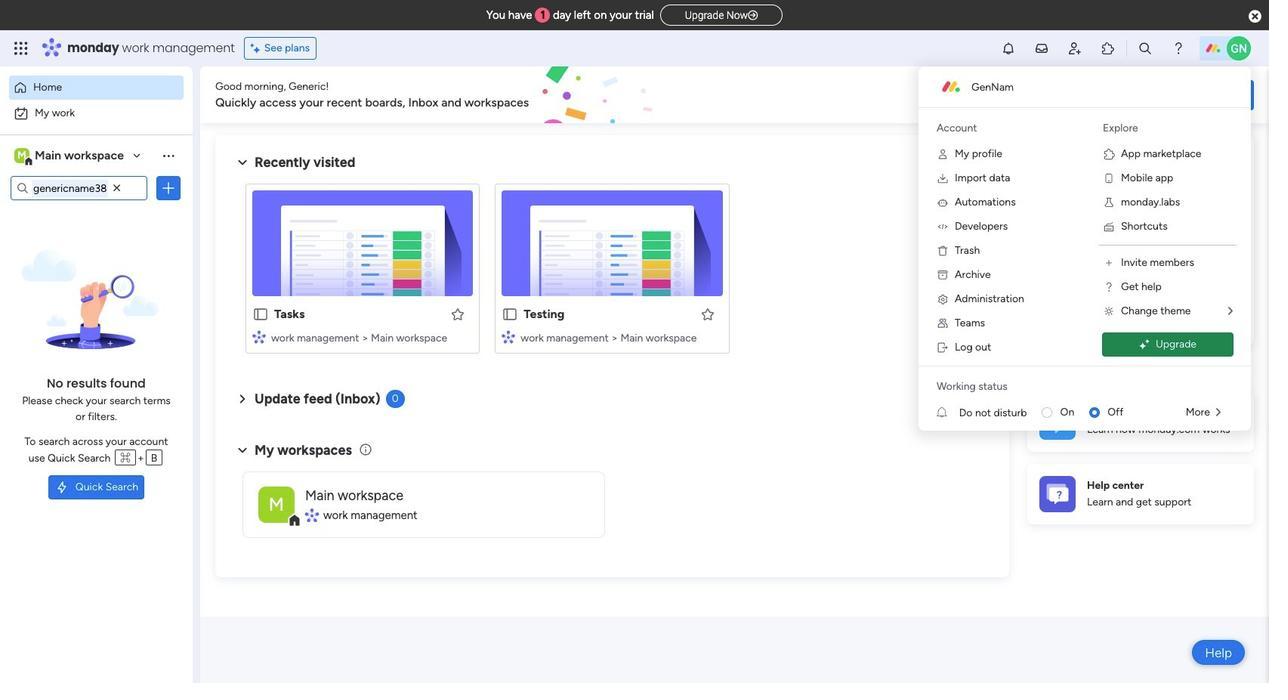 Task type: describe. For each thing, give the bounding box(es) containing it.
my profile image
[[937, 148, 949, 160]]

search everything image
[[1138, 41, 1153, 56]]

v2 bolt switch image
[[1158, 87, 1167, 103]]

0 vertical spatial invite members image
[[1068, 41, 1083, 56]]

log out image
[[937, 342, 949, 354]]

1 vertical spatial workspace image
[[258, 486, 295, 523]]

automations image
[[937, 197, 949, 209]]

developers image
[[937, 221, 949, 233]]

archive image
[[937, 269, 949, 281]]

1 horizontal spatial list arrow image
[[1229, 306, 1233, 317]]

v2 user feedback image
[[1040, 86, 1051, 103]]

1 horizontal spatial invite members image
[[1103, 257, 1116, 269]]

templates image image
[[1041, 144, 1241, 249]]

1 option from the top
[[9, 76, 184, 100]]

monday marketplace image
[[1101, 41, 1116, 56]]

public board image
[[502, 306, 519, 323]]

workspace selection element
[[14, 147, 126, 166]]

add to favorites image
[[700, 306, 715, 322]]

v2 surfce notifications image
[[937, 405, 960, 421]]

help image
[[1171, 41, 1187, 56]]

quick search results list box
[[234, 172, 992, 372]]

workspace options image
[[161, 148, 176, 163]]

0 horizontal spatial workspace image
[[14, 147, 29, 164]]

shortcuts image
[[1103, 221, 1116, 233]]

select product image
[[14, 41, 29, 56]]

change theme image
[[1103, 305, 1116, 317]]



Task type: locate. For each thing, give the bounding box(es) containing it.
clear search image
[[110, 181, 125, 196]]

help center element
[[1028, 464, 1255, 524]]

administration image
[[937, 293, 949, 305]]

options image
[[161, 181, 176, 196]]

get help image
[[1103, 281, 1116, 293]]

getting started element
[[1028, 391, 1255, 452]]

0 horizontal spatial invite members image
[[1068, 41, 1083, 56]]

Search in workspace field
[[32, 179, 108, 197]]

open update feed (inbox) image
[[234, 390, 252, 408]]

1 horizontal spatial workspace image
[[258, 486, 295, 523]]

1 vertical spatial option
[[9, 101, 184, 125]]

1 vertical spatial list arrow image
[[1217, 407, 1221, 418]]

close my workspaces image
[[234, 441, 252, 459]]

dapulse close image
[[1249, 9, 1262, 24]]

0 vertical spatial option
[[9, 76, 184, 100]]

0 element
[[386, 390, 405, 408]]

generic name image
[[1227, 36, 1252, 60]]

teams image
[[937, 317, 949, 330]]

notifications image
[[1001, 41, 1017, 56]]

0 horizontal spatial list arrow image
[[1217, 407, 1221, 418]]

dapulse rightstroke image
[[748, 10, 758, 21]]

add to favorites image
[[451, 306, 466, 322]]

public board image
[[252, 306, 269, 323]]

update feed image
[[1035, 41, 1050, 56]]

mobile app image
[[1103, 172, 1116, 184]]

workspace image
[[14, 147, 29, 164], [258, 486, 295, 523]]

0 vertical spatial list arrow image
[[1229, 306, 1233, 317]]

invite members image up get help image on the top of page
[[1103, 257, 1116, 269]]

2 option from the top
[[9, 101, 184, 125]]

trash image
[[937, 245, 949, 257]]

monday.labs image
[[1103, 197, 1116, 209]]

1 vertical spatial invite members image
[[1103, 257, 1116, 269]]

list arrow image
[[1229, 306, 1233, 317], [1217, 407, 1221, 418]]

option
[[9, 76, 184, 100], [9, 101, 184, 125]]

close recently visited image
[[234, 153, 252, 172]]

invite members image left monday marketplace image
[[1068, 41, 1083, 56]]

import data image
[[937, 172, 949, 184]]

see plans image
[[251, 40, 264, 57]]

invite members image
[[1068, 41, 1083, 56], [1103, 257, 1116, 269]]

upgrade stars new image
[[1140, 339, 1150, 350]]

0 vertical spatial workspace image
[[14, 147, 29, 164]]



Task type: vqa. For each thing, say whether or not it's contained in the screenshot.
the open update feed (inbox) image at bottom
yes



